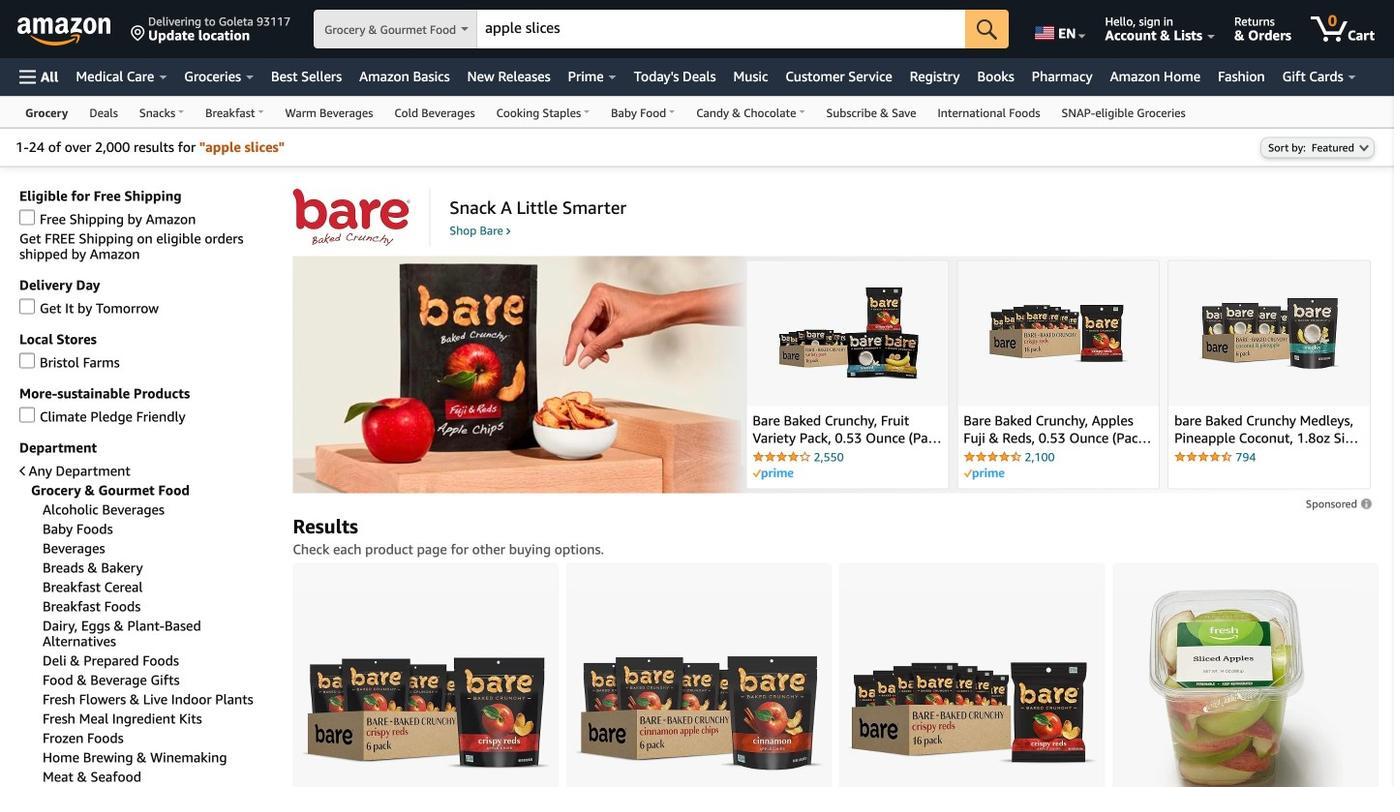 Task type: describe. For each thing, give the bounding box(es) containing it.
2 checkbox image from the top
[[19, 407, 35, 423]]

2 eligible for prime. image from the left
[[964, 468, 1004, 480]]

fresh brand – sliced apples, 14 oz image
[[1149, 589, 1343, 787]]

2 checkbox image from the top
[[19, 353, 35, 368]]

Search Amazon text field
[[477, 11, 966, 47]]

1 eligible for prime. image from the left
[[753, 468, 793, 480]]

amazon image
[[17, 17, 111, 46]]

1 checkbox image from the top
[[19, 299, 35, 314]]



Task type: vqa. For each thing, say whether or not it's contained in the screenshot.
right Amazon Prime link
no



Task type: locate. For each thing, give the bounding box(es) containing it.
checkbox image
[[19, 210, 35, 225], [19, 353, 35, 368]]

0 vertical spatial checkbox image
[[19, 299, 35, 314]]

None search field
[[314, 10, 1009, 50]]

1 vertical spatial checkbox image
[[19, 353, 35, 368]]

1 checkbox image from the top
[[19, 210, 35, 225]]

sponsored ad - bare baked crunchy, apples cinnamon, 3.4 ounce (pack of 6) image
[[575, 656, 823, 770]]

1 horizontal spatial eligible for prime. image
[[964, 468, 1004, 480]]

0 horizontal spatial eligible for prime. image
[[753, 468, 793, 480]]

none submit inside navigation navigation
[[966, 10, 1009, 48]]

1 vertical spatial checkbox image
[[19, 407, 35, 423]]

dropdown image
[[1360, 144, 1369, 151]]

sponsored ad - bare baked crunchy, apples fuji & reds, 3.4 ounce (pack of 6) image
[[302, 658, 550, 769]]

None submit
[[966, 10, 1009, 48]]

none search field inside navigation navigation
[[314, 10, 1009, 50]]

checkbox image
[[19, 299, 35, 314], [19, 407, 35, 423]]

navigation navigation
[[0, 0, 1394, 128]]

sponsored ad - bare baked crunchy, apples fuji & reds, 0.53 ounce (pack of 16) image
[[848, 662, 1097, 764]]

0 vertical spatial checkbox image
[[19, 210, 35, 225]]

eligible for prime. image
[[753, 468, 793, 480], [964, 468, 1004, 480]]



